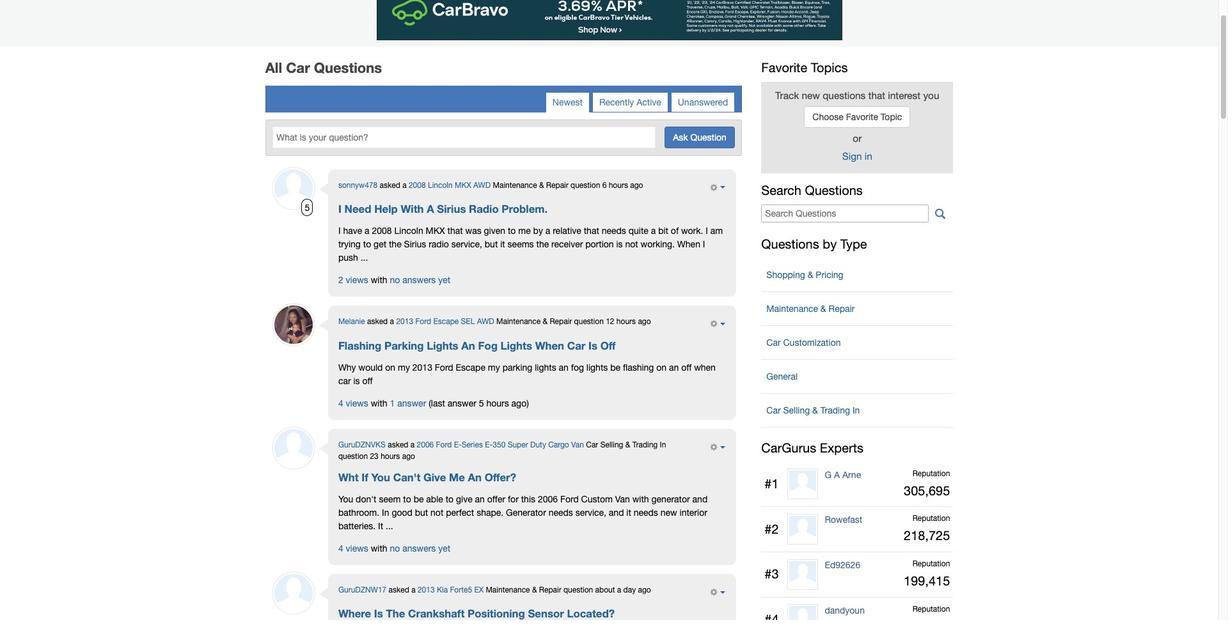 Task type: locate. For each thing, give the bounding box(es) containing it.
yet for sirius
[[439, 275, 451, 286]]

4 for 4 views with 1 answer (last answer 5 hours ago)
[[338, 399, 343, 409]]

1 horizontal spatial ...
[[386, 522, 393, 532]]

0 vertical spatial questions
[[314, 59, 382, 76]]

0 vertical spatial 2013
[[396, 318, 413, 327]]

general link
[[762, 365, 954, 388]]

e- up 'me'
[[454, 441, 462, 450]]

1 vertical spatial new
[[661, 508, 678, 518]]

an right 'me'
[[468, 472, 482, 484]]

1 horizontal spatial when
[[678, 240, 701, 250]]

0 vertical spatial when
[[678, 240, 701, 250]]

0 vertical spatial 2006
[[417, 441, 434, 450]]

4 views link for flashing
[[338, 399, 368, 409]]

answer
[[398, 399, 426, 409], [448, 399, 477, 409]]

i inside i need help with a sirius radio problem. link
[[338, 203, 342, 216]]

#3
[[765, 567, 779, 582]]

0 vertical spatial an
[[462, 340, 475, 352]]

mkx for awd
[[455, 181, 472, 190]]

shopping & pricing link
[[762, 263, 954, 286]]

1 vertical spatial off
[[363, 376, 373, 386]]

in down the seem
[[382, 508, 389, 518]]

i
[[338, 203, 342, 216], [338, 226, 341, 236], [706, 226, 708, 236], [703, 240, 706, 250]]

selling for car selling & trading in
[[784, 405, 810, 416]]

1 horizontal spatial selling
[[784, 405, 810, 416]]

1 horizontal spatial the
[[537, 240, 549, 250]]

with down it
[[371, 544, 388, 554]]

0 vertical spatial sirius
[[437, 203, 466, 216]]

... right push
[[361, 253, 368, 263]]

the right seems
[[537, 240, 549, 250]]

sirius left radio
[[404, 240, 426, 250]]

2008 inside i have a 2008 lincoln mkx that was given to me by a relative that needs quite a bit of work. i am trying to get the sirius radio service, but it seems the receiver portion is not working. when i push ...
[[372, 226, 392, 236]]

0 horizontal spatial favorite
[[762, 60, 808, 75]]

1 horizontal spatial lights
[[587, 363, 608, 373]]

car
[[286, 59, 310, 76], [767, 338, 781, 348], [567, 340, 586, 352], [767, 405, 781, 416], [586, 441, 599, 450]]

1 horizontal spatial sirius
[[437, 203, 466, 216]]

question
[[571, 181, 600, 190], [574, 318, 604, 327], [338, 452, 368, 461], [564, 586, 593, 595]]

2 vertical spatial 2013
[[418, 586, 435, 595]]

you don't seem to be able to give an offer for this 2006 ford custom van with generator and bathroom. in good but not perfect shape.  generator needs service, and it needs new interior batteries.  it ...
[[338, 495, 708, 532]]

bit
[[659, 226, 669, 236]]

and up 'interior'
[[693, 495, 708, 505]]

0 vertical spatial mkx
[[455, 181, 472, 190]]

1 horizontal spatial by
[[823, 236, 837, 251]]

selling down "general"
[[784, 405, 810, 416]]

mkx up the i need help with a sirius radio problem.
[[455, 181, 472, 190]]

me
[[519, 226, 531, 236]]

0 horizontal spatial you
[[338, 495, 353, 505]]

& inside car selling & trading in question             23 hours ago
[[626, 441, 631, 450]]

ex
[[474, 586, 484, 595]]

new right 'track'
[[802, 89, 820, 101]]

2 my from the left
[[488, 363, 500, 373]]

be inside why would on my 2013 ford escape my parking  lights an fog lights be flashing on an off when car is off
[[611, 363, 621, 373]]

van right the "cargo"
[[572, 441, 584, 450]]

2006 up wht if you can't give me an offer? in the left bottom of the page
[[417, 441, 434, 450]]

2013 up parking
[[396, 318, 413, 327]]

offer?
[[485, 472, 516, 484]]

1 vertical spatial favorite
[[846, 112, 879, 122]]

1 4 from the top
[[338, 399, 343, 409]]

0 horizontal spatial answer
[[398, 399, 426, 409]]

general
[[767, 372, 798, 382]]

but inside you don't seem to be able to give an offer for this 2006 ford custom van with generator and bathroom. in good but not perfect shape.  generator needs service, and it needs new interior batteries.  it ...
[[415, 508, 428, 518]]

ford up (last
[[435, 363, 453, 373]]

ford left custom
[[561, 495, 579, 505]]

mkx
[[455, 181, 472, 190], [426, 226, 445, 236]]

gurudznw17
[[338, 586, 387, 595]]

asked up help
[[380, 181, 401, 190]]

sirius down 2008 lincoln mkx awd link
[[437, 203, 466, 216]]

2 e- from the left
[[485, 441, 493, 450]]

forte5
[[450, 586, 472, 595]]

1 views from the top
[[346, 275, 368, 286]]

trading inside car selling & trading in question             23 hours ago
[[633, 441, 658, 450]]

2 reputation from the top
[[913, 515, 951, 524]]

views down batteries.
[[346, 544, 368, 554]]

0 vertical spatial off
[[682, 363, 692, 373]]

0 horizontal spatial my
[[398, 363, 410, 373]]

lincoln up the i need help with a sirius radio problem.
[[428, 181, 453, 190]]

lincoln down with
[[395, 226, 423, 236]]

with for 2 views with no answers yet
[[371, 275, 388, 286]]

2 no from the top
[[390, 544, 400, 554]]

1 vertical spatial van
[[615, 495, 630, 505]]

not down quite
[[626, 240, 639, 250]]

lincoln for that
[[395, 226, 423, 236]]

4 views link
[[338, 399, 368, 409], [338, 544, 368, 554]]

maintenance & repair
[[767, 304, 855, 314]]

answers down radio
[[403, 275, 436, 286]]

lincoln for awd
[[428, 181, 453, 190]]

choose favorite topic link
[[805, 106, 911, 128]]

sirius
[[437, 203, 466, 216], [404, 240, 426, 250]]

no for help
[[390, 275, 400, 286]]

0 horizontal spatial e-
[[454, 441, 462, 450]]

yet down radio
[[439, 275, 451, 286]]

... inside i have a 2008 lincoln mkx that was given to me by a relative that needs quite a bit of work. i am trying to get the sirius radio service, but it seems the receiver portion is not working. when i push ...
[[361, 253, 368, 263]]

0 horizontal spatial on
[[385, 363, 396, 373]]

0 vertical spatial 4
[[338, 399, 343, 409]]

1 reputation from the top
[[913, 469, 951, 478]]

would
[[359, 363, 383, 373]]

car
[[338, 376, 351, 386]]

0 vertical spatial 4 views link
[[338, 399, 368, 409]]

my
[[398, 363, 410, 373], [488, 363, 500, 373]]

yet down perfect
[[439, 544, 451, 554]]

is inside i have a 2008 lincoln mkx that was given to me by a relative that needs quite a bit of work. i am trying to get the sirius radio service, but it seems the receiver portion is not working. when i push ...
[[617, 240, 623, 250]]

car inside car selling & trading in question             23 hours ago
[[586, 441, 599, 450]]

favorite up 'track'
[[762, 60, 808, 75]]

and
[[693, 495, 708, 505], [609, 508, 624, 518]]

answers for can't
[[403, 544, 436, 554]]

views down car
[[346, 399, 368, 409]]

arne
[[843, 470, 862, 480]]

when down work.
[[678, 240, 701, 250]]

needs down generator at the right of the page
[[634, 508, 658, 518]]

you
[[371, 472, 390, 484], [338, 495, 353, 505]]

needs up "portion"
[[602, 226, 626, 236]]

1 yet from the top
[[439, 275, 451, 286]]

&
[[539, 181, 544, 190], [808, 270, 814, 280], [821, 304, 827, 314], [543, 318, 548, 327], [813, 405, 818, 416], [626, 441, 631, 450], [532, 586, 537, 595]]

ford
[[416, 318, 431, 327], [435, 363, 453, 373], [436, 441, 452, 450], [561, 495, 579, 505]]

is right "portion"
[[617, 240, 623, 250]]

recently active link
[[593, 92, 669, 113]]

0 vertical spatial 2008
[[409, 181, 426, 190]]

0 vertical spatial ...
[[361, 253, 368, 263]]

answers
[[403, 275, 436, 286], [403, 544, 436, 554]]

i need help with a sirius radio problem.
[[338, 203, 548, 216]]

in inside car selling & trading in question             23 hours ago
[[660, 441, 666, 450]]

hours right 12 on the bottom of page
[[617, 318, 636, 327]]

an left when
[[669, 363, 679, 373]]

1 vertical spatial you
[[338, 495, 353, 505]]

you
[[924, 89, 940, 101]]

0 horizontal spatial not
[[431, 508, 444, 518]]

4 views with 1 answer (last answer 5 hours ago)
[[338, 399, 529, 409]]

3 reputation from the top
[[913, 560, 951, 569]]

5 left need
[[305, 203, 310, 213]]

3 views from the top
[[346, 544, 368, 554]]

service, inside i have a 2008 lincoln mkx that was given to me by a relative that needs quite a bit of work. i am trying to get the sirius radio service, but it seems the receiver portion is not working. when i push ...
[[452, 240, 483, 250]]

reputation inside reputation 199,415
[[913, 560, 951, 569]]

0 horizontal spatial selling
[[601, 441, 624, 450]]

1 vertical spatial an
[[468, 472, 482, 484]]

with
[[371, 275, 388, 286], [371, 399, 388, 409], [633, 495, 649, 505], [371, 544, 388, 554]]

1 horizontal spatial 5
[[479, 399, 484, 409]]

0 horizontal spatial trading
[[633, 441, 658, 450]]

2 yet from the top
[[439, 544, 451, 554]]

working.
[[641, 240, 675, 250]]

0 horizontal spatial 2008
[[372, 226, 392, 236]]

1 horizontal spatial 2008
[[409, 181, 426, 190]]

to up the good
[[403, 495, 411, 505]]

car up "general"
[[767, 338, 781, 348]]

no answers yet link down radio
[[390, 275, 451, 286]]

0 vertical spatial van
[[572, 441, 584, 450]]

1 vertical spatial when
[[535, 340, 565, 352]]

in down general link
[[853, 405, 860, 416]]

trading
[[821, 405, 851, 416], [633, 441, 658, 450]]

have
[[343, 226, 362, 236]]

an
[[559, 363, 569, 373], [669, 363, 679, 373], [475, 495, 485, 505]]

yet for me
[[439, 544, 451, 554]]

van
[[572, 441, 584, 450], [615, 495, 630, 505]]

when
[[694, 363, 716, 373]]

gurudznw17 asked a 2013 kia forte5 ex maintenance & repair             question             about a day ago
[[338, 586, 651, 595]]

4 for 4 views with no answers yet
[[338, 544, 343, 554]]

advertisement region
[[377, 0, 843, 40]]

2 horizontal spatial that
[[869, 89, 886, 101]]

newest
[[553, 97, 583, 108]]

ford up parking
[[416, 318, 431, 327]]

offer
[[488, 495, 506, 505]]

that up "portion"
[[584, 226, 600, 236]]

repair
[[546, 181, 569, 190], [829, 304, 855, 314], [550, 318, 572, 327], [539, 586, 562, 595]]

1 horizontal spatial service,
[[576, 508, 607, 518]]

to left the me
[[508, 226, 516, 236]]

1 no answers yet link from the top
[[390, 275, 451, 286]]

2 no answers yet link from the top
[[390, 544, 451, 554]]

Search Questions text field
[[762, 205, 929, 223]]

1 horizontal spatial be
[[611, 363, 621, 373]]

5
[[305, 203, 310, 213], [479, 399, 484, 409]]

answers down the good
[[403, 544, 436, 554]]

0 horizontal spatial a
[[427, 203, 434, 216]]

4 reputation from the top
[[913, 605, 951, 614]]

a right the g at the bottom right
[[834, 470, 840, 480]]

off down would
[[363, 376, 373, 386]]

selling inside car selling & trading in question             23 hours ago
[[601, 441, 624, 450]]

0 horizontal spatial in
[[382, 508, 389, 518]]

0 horizontal spatial the
[[389, 240, 402, 250]]

0 vertical spatial no answers yet link
[[390, 275, 451, 286]]

0 vertical spatial yet
[[439, 275, 451, 286]]

lights up parking
[[501, 340, 532, 352]]

when inside i have a 2008 lincoln mkx that was given to me by a relative that needs quite a bit of work. i am trying to get the sirius radio service, but it seems the receiver portion is not working. when i push ...
[[678, 240, 701, 250]]

customization
[[784, 338, 841, 348]]

2 views from the top
[[346, 399, 368, 409]]

hours inside car selling & trading in question             23 hours ago
[[381, 452, 400, 461]]

0 horizontal spatial service,
[[452, 240, 483, 250]]

1 4 views link from the top
[[338, 399, 368, 409]]

repair up fog
[[550, 318, 572, 327]]

in for car selling & trading in
[[853, 405, 860, 416]]

in
[[853, 405, 860, 416], [660, 441, 666, 450], [382, 508, 389, 518]]

maintenance down "shopping"
[[767, 304, 819, 314]]

asked for if
[[388, 441, 409, 450]]

2006 right this
[[538, 495, 558, 505]]

1 vertical spatial no answers yet link
[[390, 544, 451, 554]]

cargo
[[549, 441, 569, 450]]

on right flashing
[[657, 363, 667, 373]]

0 vertical spatial you
[[371, 472, 390, 484]]

1 answer from the left
[[398, 399, 426, 409]]

1 no from the top
[[390, 275, 400, 286]]

0 horizontal spatial lights
[[427, 340, 459, 352]]

a right have at the left
[[365, 226, 370, 236]]

2 lights from the left
[[587, 363, 608, 373]]

not inside you don't seem to be able to give an offer for this 2006 ford custom van with generator and bathroom. in good but not perfect shape.  generator needs service, and it needs new interior batteries.  it ...
[[431, 508, 444, 518]]

2 vertical spatial questions
[[762, 236, 820, 251]]

it inside i have a 2008 lincoln mkx that was given to me by a relative that needs quite a bit of work. i am trying to get the sirius radio service, but it seems the receiver portion is not working. when i push ...
[[501, 240, 505, 250]]

0 horizontal spatial new
[[661, 508, 678, 518]]

0 horizontal spatial and
[[609, 508, 624, 518]]

4 views link down batteries.
[[338, 544, 368, 554]]

off left when
[[682, 363, 692, 373]]

1 horizontal spatial van
[[615, 495, 630, 505]]

selling for car selling & trading in question             23 hours ago
[[601, 441, 624, 450]]

no right 2 views link
[[390, 275, 400, 286]]

views for need
[[346, 275, 368, 286]]

track new questions that interest you
[[776, 89, 940, 101]]

push
[[338, 253, 358, 263]]

2 lights from the left
[[501, 340, 532, 352]]

reputation up 305,695
[[913, 469, 951, 478]]

0 horizontal spatial an
[[475, 495, 485, 505]]

trading up generator at the right of the page
[[633, 441, 658, 450]]

4 down batteries.
[[338, 544, 343, 554]]

1
[[390, 399, 395, 409]]

is inside why would on my 2013 ford escape my parking  lights an fog lights be flashing on an off when car is off
[[354, 376, 360, 386]]

sign in
[[843, 150, 873, 162]]

reputation inside reputation 218,725
[[913, 515, 951, 524]]

a
[[427, 203, 434, 216], [834, 470, 840, 480]]

flashing
[[338, 340, 382, 352]]

selling right the "cargo"
[[601, 441, 624, 450]]

favorite up or at the right of page
[[846, 112, 879, 122]]

new inside you don't seem to be able to give an offer for this 2006 ford custom van with generator and bathroom. in good but not perfect shape.  generator needs service, and it needs new interior batteries.  it ...
[[661, 508, 678, 518]]

e-
[[454, 441, 462, 450], [485, 441, 493, 450]]

not inside i have a 2008 lincoln mkx that was given to me by a relative that needs quite a bit of work. i am trying to get the sirius radio service, but it seems the receiver portion is not working. when i push ...
[[626, 240, 639, 250]]

1 horizontal spatial new
[[802, 89, 820, 101]]

2006
[[417, 441, 434, 450], [538, 495, 558, 505]]

no answers yet link down the good
[[390, 544, 451, 554]]

be left flashing
[[611, 363, 621, 373]]

1 horizontal spatial 2006
[[538, 495, 558, 505]]

seems
[[508, 240, 534, 250]]

answer right (last
[[448, 399, 477, 409]]

seem
[[379, 495, 401, 505]]

1 horizontal spatial you
[[371, 472, 390, 484]]

ago right day
[[638, 586, 651, 595]]

2008 up with
[[409, 181, 426, 190]]

6
[[603, 181, 607, 190]]

0 horizontal spatial but
[[415, 508, 428, 518]]

question down gurudznvks link
[[338, 452, 368, 461]]

2008 up get
[[372, 226, 392, 236]]

needs inside i have a 2008 lincoln mkx that was given to me by a relative that needs quite a bit of work. i am trying to get the sirius radio service, but it seems the receiver portion is not working. when i push ...
[[602, 226, 626, 236]]

question left 6
[[571, 181, 600, 190]]

ed92626
[[825, 561, 861, 571]]

car right all
[[286, 59, 310, 76]]

rowefast
[[825, 515, 863, 526]]

1 vertical spatial mkx
[[426, 226, 445, 236]]

2 4 from the top
[[338, 544, 343, 554]]

2006 ford e-series e-350 super duty cargo van link
[[417, 441, 584, 450]]

1 horizontal spatial on
[[657, 363, 667, 373]]

sirius inside i have a 2008 lincoln mkx that was given to me by a relative that needs quite a bit of work. i am trying to get the sirius radio service, but it seems the receiver portion is not working. when i push ...
[[404, 240, 426, 250]]

1 horizontal spatial and
[[693, 495, 708, 505]]

on right would
[[385, 363, 396, 373]]

1 horizontal spatial that
[[584, 226, 600, 236]]

1 vertical spatial yet
[[439, 544, 451, 554]]

2 answers from the top
[[403, 544, 436, 554]]

0 vertical spatial views
[[346, 275, 368, 286]]

new down generator at the right of the page
[[661, 508, 678, 518]]

1 lights from the left
[[535, 363, 557, 373]]

wht if you can't give me an offer?
[[338, 472, 516, 484]]

1 answers from the top
[[403, 275, 436, 286]]

1 vertical spatial answers
[[403, 544, 436, 554]]

1 horizontal spatial mkx
[[455, 181, 472, 190]]

mkx inside i have a 2008 lincoln mkx that was given to me by a relative that needs quite a bit of work. i am trying to get the sirius radio service, but it seems the receiver portion is not working. when i push ...
[[426, 226, 445, 236]]

2006 inside you don't seem to be able to give an offer for this 2006 ford custom van with generator and bathroom. in good but not perfect shape.  generator needs service, and it needs new interior batteries.  it ...
[[538, 495, 558, 505]]

0 horizontal spatial when
[[535, 340, 565, 352]]

service, down custom
[[576, 508, 607, 518]]

1 horizontal spatial not
[[626, 240, 639, 250]]

a right with
[[427, 203, 434, 216]]

0 vertical spatial in
[[853, 405, 860, 416]]

0 vertical spatial trading
[[821, 405, 851, 416]]

1 vertical spatial service,
[[576, 508, 607, 518]]

1 horizontal spatial a
[[834, 470, 840, 480]]

... right it
[[386, 522, 393, 532]]

van right custom
[[615, 495, 630, 505]]

1 vertical spatial be
[[414, 495, 424, 505]]

but down given
[[485, 240, 498, 250]]

2 vertical spatial views
[[346, 544, 368, 554]]

None submit
[[665, 127, 735, 149]]

with left generator at the right of the page
[[633, 495, 649, 505]]

2 4 views link from the top
[[338, 544, 368, 554]]

1 horizontal spatial trading
[[821, 405, 851, 416]]

when up why would on my 2013 ford escape my parking  lights an fog lights be flashing on an off when car is off
[[535, 340, 565, 352]]

you up bathroom.
[[338, 495, 353, 505]]

with inside you don't seem to be able to give an offer for this 2006 ford custom van with generator and bathroom. in good but not perfect shape.  generator needs service, and it needs new interior batteries.  it ...
[[633, 495, 649, 505]]

ago inside car selling & trading in question             23 hours ago
[[402, 452, 415, 461]]

4 views link for wht
[[338, 544, 368, 554]]

0 vertical spatial it
[[501, 240, 505, 250]]

1 vertical spatial but
[[415, 508, 428, 518]]

reputation down 199,415
[[913, 605, 951, 614]]

1 vertical spatial is
[[354, 376, 360, 386]]

1 vertical spatial selling
[[601, 441, 624, 450]]

maintenance up fog
[[497, 318, 541, 327]]

is
[[617, 240, 623, 250], [354, 376, 360, 386]]

ago up can't
[[402, 452, 415, 461]]

1 vertical spatial sirius
[[404, 240, 426, 250]]

0 vertical spatial new
[[802, 89, 820, 101]]

trying
[[338, 240, 361, 250]]

0 vertical spatial selling
[[784, 405, 810, 416]]

choose
[[813, 112, 844, 122]]

1 horizontal spatial needs
[[602, 226, 626, 236]]

1 vertical spatial 4
[[338, 544, 343, 554]]

2
[[338, 275, 343, 286]]

1 on from the left
[[385, 363, 396, 373]]

0 horizontal spatial lincoln
[[395, 226, 423, 236]]

give
[[456, 495, 473, 505]]

reputation inside reputation 305,695
[[913, 469, 951, 478]]

1 vertical spatial escape
[[456, 363, 486, 373]]

is right car
[[354, 376, 360, 386]]

choose favorite topic
[[813, 112, 903, 122]]

i down work.
[[703, 240, 706, 250]]

1 the from the left
[[389, 240, 402, 250]]

am
[[711, 226, 723, 236]]

sign in link
[[843, 150, 873, 162]]

1 my from the left
[[398, 363, 410, 373]]

4 views link down car
[[338, 399, 368, 409]]

reputation up 218,725
[[913, 515, 951, 524]]

not down able
[[431, 508, 444, 518]]

1 vertical spatial trading
[[633, 441, 658, 450]]

1 horizontal spatial favorite
[[846, 112, 879, 122]]

0 horizontal spatial needs
[[549, 508, 573, 518]]

by left type
[[823, 236, 837, 251]]

my down fog
[[488, 363, 500, 373]]

1 horizontal spatial e-
[[485, 441, 493, 450]]

2013 kia forte5 ex link
[[418, 586, 484, 595]]

lincoln inside i have a 2008 lincoln mkx that was given to me by a relative that needs quite a bit of work. i am trying to get the sirius radio service, but it seems the receiver portion is not working. when i push ...
[[395, 226, 423, 236]]

1 vertical spatial no
[[390, 544, 400, 554]]

2008 for asked
[[409, 181, 426, 190]]



Task type: describe. For each thing, give the bounding box(es) containing it.
repair up problem.
[[546, 181, 569, 190]]

a left day
[[617, 586, 622, 595]]

ago right 12 on the bottom of page
[[638, 318, 651, 327]]

2008 lincoln mkx awd link
[[409, 181, 491, 190]]

all
[[265, 59, 282, 76]]

newest link
[[546, 92, 590, 113]]

2 the from the left
[[537, 240, 549, 250]]

recently
[[600, 97, 634, 108]]

asked for parking
[[367, 318, 388, 327]]

gurudznvks asked a 2006 ford e-series e-350 super duty cargo van
[[338, 441, 584, 450]]

a up with
[[403, 181, 407, 190]]

work.
[[682, 226, 704, 236]]

in inside you don't seem to be able to give an offer for this 2006 ford custom van with generator and bathroom. in good but not perfect shape.  generator needs service, and it needs new interior batteries.  it ...
[[382, 508, 389, 518]]

2 horizontal spatial an
[[669, 363, 679, 373]]

305,695
[[904, 484, 951, 498]]

1 lights from the left
[[427, 340, 459, 352]]

... inside you don't seem to be able to give an offer for this 2006 ford custom van with generator and bathroom. in good but not perfect shape.  generator needs service, and it needs new interior batteries.  it ...
[[386, 522, 393, 532]]

escape inside why would on my 2013 ford escape my parking  lights an fog lights be flashing on an off when car is off
[[456, 363, 486, 373]]

g
[[825, 470, 832, 480]]

unanswered link
[[671, 92, 736, 113]]

perfect
[[446, 508, 474, 518]]

trading for car selling & trading in
[[821, 405, 851, 416]]

ford left the series
[[436, 441, 452, 450]]

1 e- from the left
[[454, 441, 462, 450]]

2 views with no answers yet
[[338, 275, 451, 286]]

ford inside you don't seem to be able to give an offer for this 2006 ford custom van with generator and bathroom. in good but not perfect shape.  generator needs service, and it needs new interior batteries.  it ...
[[561, 495, 579, 505]]

reputation for 305,695
[[913, 469, 951, 478]]

in
[[865, 150, 873, 162]]

shopping & pricing
[[767, 270, 844, 280]]

in for car selling & trading in question             23 hours ago
[[660, 441, 666, 450]]

(last
[[429, 399, 445, 409]]

a left kia
[[412, 586, 416, 595]]

4 views with no answers yet
[[338, 544, 451, 554]]

2013 for 2013 kia forte5 ex
[[418, 586, 435, 595]]

of
[[671, 226, 679, 236]]

sort questions by tab list
[[546, 92, 736, 113]]

quite
[[629, 226, 649, 236]]

a up parking
[[390, 318, 394, 327]]

reputation for 218,725
[[913, 515, 951, 524]]

hours left ago)
[[487, 399, 509, 409]]

2013 inside why would on my 2013 ford escape my parking  lights an fog lights be flashing on an off when car is off
[[413, 363, 433, 373]]

reputation 199,415
[[904, 560, 951, 589]]

with for 4 views with no answers yet
[[371, 544, 388, 554]]

mkx for that
[[426, 226, 445, 236]]

reputation for 199,415
[[913, 560, 951, 569]]

0 vertical spatial awd
[[474, 181, 491, 190]]

gurudznw17 link
[[338, 586, 387, 595]]

shape.
[[477, 508, 504, 518]]

fog
[[571, 363, 584, 373]]

given
[[484, 226, 506, 236]]

you inside wht if you can't give me an offer? link
[[371, 472, 390, 484]]

melanie
[[338, 318, 365, 327]]

1 vertical spatial awd
[[477, 318, 495, 327]]

sonnyw478
[[338, 181, 378, 190]]

0 horizontal spatial that
[[448, 226, 463, 236]]

0 vertical spatial and
[[693, 495, 708, 505]]

kia
[[437, 586, 448, 595]]

maintenance up problem.
[[493, 181, 537, 190]]

no for you
[[390, 544, 400, 554]]

cargurus
[[762, 441, 817, 455]]

portion
[[586, 240, 614, 250]]

you inside you don't seem to be able to give an offer for this 2006 ford custom van with generator and bathroom. in good but not perfect shape.  generator needs service, and it needs new interior batteries.  it ...
[[338, 495, 353, 505]]

2013 ford escape sel awd link
[[396, 318, 495, 327]]

asked right gurudznw17
[[389, 586, 409, 595]]

1 vertical spatial a
[[834, 470, 840, 480]]

car customization link
[[762, 331, 954, 354]]

pricing
[[816, 270, 844, 280]]

interest
[[889, 89, 921, 101]]

ago right 6
[[631, 181, 643, 190]]

car for car selling & trading in
[[767, 405, 781, 416]]

i need help with a sirius radio problem. link
[[338, 203, 548, 216]]

flashing parking lights an fog lights when car is off
[[338, 340, 616, 352]]

0 horizontal spatial 5
[[305, 203, 310, 213]]

views for if
[[346, 544, 368, 554]]

answers for with
[[403, 275, 436, 286]]

why
[[338, 363, 356, 373]]

2 on from the left
[[657, 363, 667, 373]]

car selling & trading in
[[767, 405, 860, 416]]

it inside you don't seem to be able to give an offer for this 2006 ford custom van with generator and bathroom. in good but not perfect shape.  generator needs service, and it needs new interior batteries.  it ...
[[627, 508, 632, 518]]

2 answer from the left
[[448, 399, 477, 409]]

no answers yet link for can't
[[390, 544, 451, 554]]

if
[[362, 472, 369, 484]]

radio
[[429, 240, 449, 250]]

generator
[[652, 495, 690, 505]]

car selling & trading in question             23 hours ago
[[338, 441, 666, 461]]

interior
[[680, 508, 708, 518]]

this
[[521, 495, 536, 505]]

cargurus experts
[[762, 441, 864, 455]]

car for car customization
[[767, 338, 781, 348]]

track
[[776, 89, 799, 101]]

2 horizontal spatial needs
[[634, 508, 658, 518]]

1 vertical spatial and
[[609, 508, 624, 518]]

1 vertical spatial 5
[[479, 399, 484, 409]]

with for 4 views with 1 answer (last answer 5 hours ago)
[[371, 399, 388, 409]]

a left bit
[[651, 226, 656, 236]]

questions by type
[[762, 236, 868, 251]]

service, inside you don't seem to be able to give an offer for this 2006 ford custom van with generator and bathroom. in good but not perfect shape.  generator needs service, and it needs new interior batteries.  it ...
[[576, 508, 607, 518]]

an inside you don't seem to be able to give an offer for this 2006 ford custom van with generator and bathroom. in good but not perfect shape.  generator needs service, and it needs new interior batteries.  it ...
[[475, 495, 485, 505]]

a inside newest tab panel
[[427, 203, 434, 216]]

1 horizontal spatial an
[[559, 363, 569, 373]]

ford inside why would on my 2013 ford escape my parking  lights an fog lights be flashing on an off when car is off
[[435, 363, 453, 373]]

a left relative
[[546, 226, 551, 236]]

when inside "link"
[[535, 340, 565, 352]]

g a arne
[[825, 470, 862, 480]]

2013 for 2013 ford escape sel awd
[[396, 318, 413, 327]]

an inside "link"
[[462, 340, 475, 352]]

question left 12 on the bottom of page
[[574, 318, 604, 327]]

car inside "link"
[[567, 340, 586, 352]]

reputation 305,695
[[904, 469, 951, 498]]

car for car selling & trading in question             23 hours ago
[[586, 441, 599, 450]]

0 horizontal spatial 2006
[[417, 441, 434, 450]]

don't
[[356, 495, 377, 505]]

search questions
[[762, 183, 863, 198]]

car selling & trading in link
[[762, 399, 954, 422]]

need
[[345, 203, 371, 216]]

be inside you don't seem to be able to give an offer for this 2006 ford custom van with generator and bathroom. in good but not perfect shape.  generator needs service, and it needs new interior batteries.  it ...
[[414, 495, 424, 505]]

hours right 6
[[609, 181, 628, 190]]

2 views link
[[338, 275, 368, 286]]

type
[[841, 236, 868, 251]]

a up can't
[[411, 441, 415, 450]]

trading for car selling & trading in question             23 hours ago
[[633, 441, 658, 450]]

was
[[466, 226, 482, 236]]

van inside you don't seem to be able to give an offer for this 2006 ford custom van with generator and bathroom. in good but not perfect shape.  generator needs service, and it needs new interior batteries.  it ...
[[615, 495, 630, 505]]

custom
[[581, 495, 613, 505]]

day
[[624, 586, 636, 595]]

maintenance right ex
[[486, 586, 530, 595]]

to left give
[[446, 495, 454, 505]]

radio
[[469, 203, 499, 216]]

questions
[[823, 89, 866, 101]]

fog
[[478, 340, 498, 352]]

series
[[462, 441, 483, 450]]

all car questions
[[265, 59, 382, 76]]

batteries.
[[338, 522, 376, 532]]

sign
[[843, 150, 862, 162]]

parking
[[385, 340, 424, 352]]

but inside i have a 2008 lincoln mkx that was given to me by a relative that needs quite a bit of work. i am trying to get the sirius radio service, but it seems the receiver portion is not working. when i push ...
[[485, 240, 498, 250]]

wht
[[338, 472, 359, 484]]

repair left about
[[539, 586, 562, 595]]

topics
[[811, 60, 848, 75]]

newest tab panel
[[272, 169, 736, 621]]

wht if you can't give me an offer? link
[[338, 472, 516, 484]]

question left about
[[564, 586, 593, 595]]

12
[[606, 318, 615, 327]]

repair down pricing
[[829, 304, 855, 314]]

reputation 218,725
[[904, 515, 951, 544]]

parking
[[503, 363, 533, 373]]

i left am
[[706, 226, 708, 236]]

0 horizontal spatial van
[[572, 441, 584, 450]]

gurudznvks link
[[338, 441, 386, 450]]

by inside i have a 2008 lincoln mkx that was given to me by a relative that needs quite a bit of work. i am trying to get the sirius radio service, but it seems the receiver portion is not working. when i push ...
[[533, 226, 543, 236]]

search
[[762, 183, 802, 198]]

1 vertical spatial questions
[[805, 183, 863, 198]]

for
[[508, 495, 519, 505]]

with
[[401, 203, 424, 216]]

no answers yet link for with
[[390, 275, 451, 286]]

0 vertical spatial escape
[[434, 318, 459, 327]]

What is your question? text field
[[273, 127, 656, 149]]

2008 for have
[[372, 226, 392, 236]]

1 answer link
[[390, 399, 426, 409]]

give
[[424, 472, 446, 484]]

why would on my 2013 ford escape my parking  lights an fog lights be flashing on an off when car is off
[[338, 363, 716, 386]]

question inside car selling & trading in question             23 hours ago
[[338, 452, 368, 461]]

dandyoun
[[825, 606, 865, 616]]

shopping
[[767, 270, 806, 280]]

it
[[378, 522, 383, 532]]

asked for need
[[380, 181, 401, 190]]

or
[[853, 132, 862, 144]]

i left have at the left
[[338, 226, 341, 236]]

#1
[[765, 477, 779, 492]]

flashing
[[623, 363, 654, 373]]

to left get
[[363, 240, 371, 250]]



Task type: vqa. For each thing, say whether or not it's contained in the screenshot.
"STARTING" in the Used Bugatti 12 listings starting at $1,699,800
no



